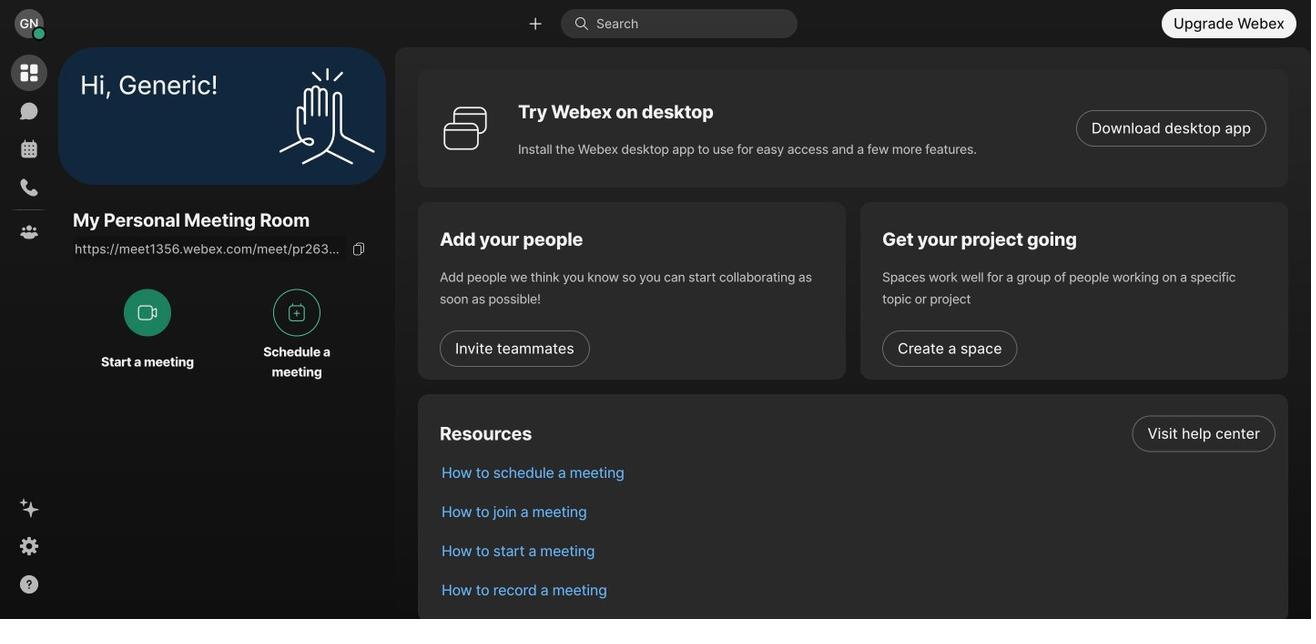 Task type: locate. For each thing, give the bounding box(es) containing it.
list item
[[427, 414, 1288, 453], [427, 453, 1288, 493], [427, 493, 1288, 532], [427, 532, 1288, 571], [427, 571, 1288, 610]]

navigation
[[0, 47, 58, 619]]

webex tab list
[[11, 55, 47, 250]]

None text field
[[73, 236, 346, 262]]



Task type: describe. For each thing, give the bounding box(es) containing it.
1 list item from the top
[[427, 414, 1288, 453]]

3 list item from the top
[[427, 493, 1288, 532]]

5 list item from the top
[[427, 571, 1288, 610]]

2 list item from the top
[[427, 453, 1288, 493]]

two hands high fiving image
[[272, 61, 381, 171]]

4 list item from the top
[[427, 532, 1288, 571]]



Task type: vqa. For each thing, say whether or not it's contained in the screenshot.
Add people by name or email text box at the top of page
no



